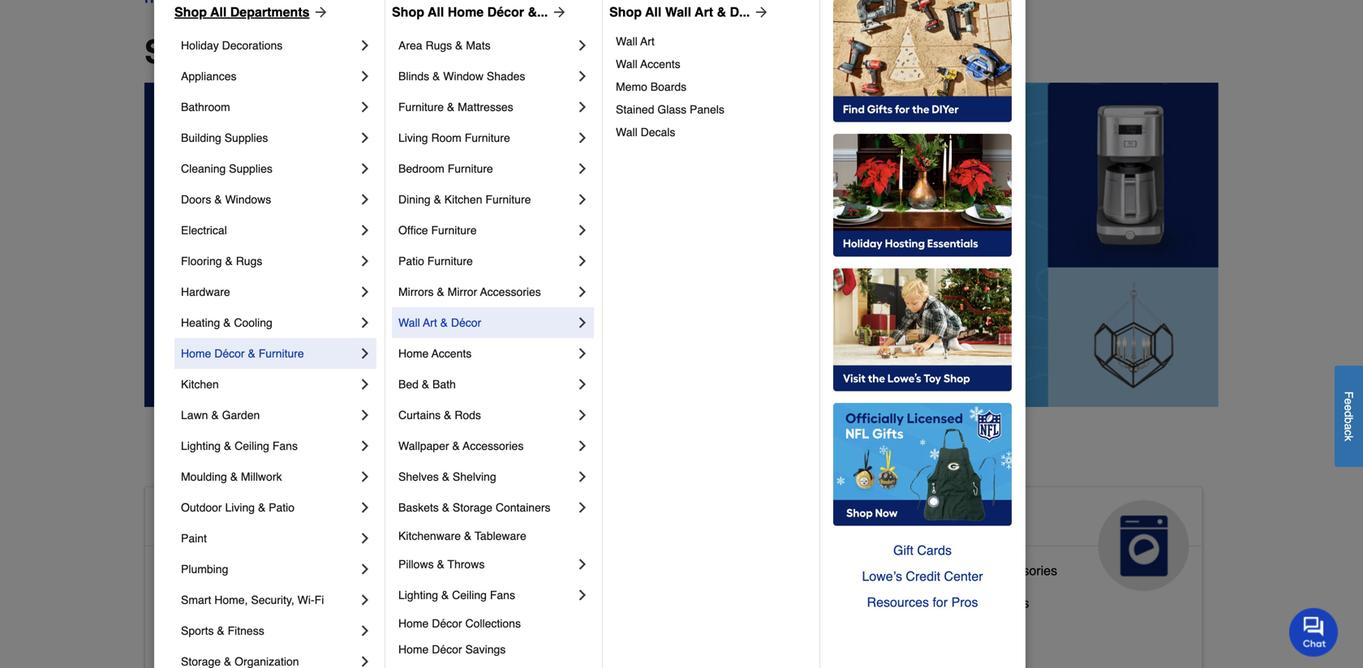 Task type: describe. For each thing, give the bounding box(es) containing it.
animal & pet care image
[[737, 501, 828, 592]]

living inside outdoor living & patio link
[[225, 502, 255, 515]]

chevron right image for building supplies
[[357, 130, 373, 146]]

chevron right image for furniture & mattresses
[[575, 99, 591, 115]]

decals
[[641, 126, 676, 139]]

living room furniture
[[399, 132, 510, 144]]

shelves
[[399, 471, 439, 484]]

& up throws
[[464, 530, 472, 543]]

accessible home image
[[376, 501, 466, 592]]

chevron right image for home décor & furniture
[[357, 346, 373, 362]]

shop all departments link
[[175, 2, 329, 22]]

heating & cooling
[[181, 317, 273, 330]]

home down heating
[[181, 347, 211, 360]]

millwork
[[241, 471, 282, 484]]

all for shop all home décor &...
[[428, 4, 444, 19]]

beverage
[[882, 596, 937, 611]]

kitchenware & tableware link
[[399, 524, 591, 550]]

garden
[[222, 409, 260, 422]]

chevron right image for home accents
[[575, 346, 591, 362]]

0 vertical spatial bedroom
[[399, 162, 445, 175]]

d...
[[730, 4, 750, 19]]

chevron right image for lawn & garden
[[357, 408, 373, 424]]

wall art link
[[616, 30, 809, 53]]

shop all home décor &...
[[392, 4, 548, 19]]

accessible for accessible entry & home
[[158, 629, 220, 644]]

chevron right image for wallpaper & accessories
[[575, 438, 591, 455]]

1 vertical spatial accessories
[[463, 440, 524, 453]]

curtains
[[399, 409, 441, 422]]

accessible home
[[158, 507, 347, 533]]

mattresses
[[458, 101, 514, 114]]

f
[[1343, 392, 1356, 399]]

paint
[[181, 533, 207, 546]]

furniture up kitchen 'link'
[[259, 347, 304, 360]]

parts
[[942, 564, 973, 579]]

chevron right image for bedroom furniture
[[575, 161, 591, 177]]

chevron right image for lighting & ceiling fans
[[575, 588, 591, 604]]

enjoy savings year-round. no matter what you're shopping for, find what you need at a great price. image
[[144, 83, 1219, 407]]

1 horizontal spatial patio
[[399, 255, 424, 268]]

home up the mats
[[448, 4, 484, 19]]

wall decals link
[[616, 121, 809, 144]]

home accents link
[[399, 339, 575, 369]]

baskets
[[399, 502, 439, 515]]

accessories for mirrors & mirror accessories
[[480, 286, 541, 299]]

cooling
[[234, 317, 273, 330]]

wall for wall art
[[616, 35, 638, 48]]

0 horizontal spatial kitchen
[[181, 378, 219, 391]]

& left mirror
[[437, 286, 445, 299]]

pillows & throws
[[399, 558, 485, 571]]

furniture up mirror
[[428, 255, 473, 268]]

chevron right image for smart home, security, wi-fi
[[357, 593, 373, 609]]

chevron right image for outdoor living & patio
[[357, 500, 373, 516]]

chevron right image for mirrors & mirror accessories
[[575, 284, 591, 300]]

chevron right image for baskets & storage containers
[[575, 500, 591, 516]]

panels
[[690, 103, 725, 116]]

chevron right image for kitchen
[[357, 377, 373, 393]]

home décor collections
[[399, 618, 521, 631]]

& left pros
[[941, 596, 950, 611]]

houses,
[[580, 622, 628, 637]]

rods
[[455, 409, 481, 422]]

shelves & shelving link
[[399, 462, 575, 493]]

chevron right image for pillows & throws
[[575, 557, 591, 573]]

lowe's
[[862, 569, 903, 584]]

chevron right image for moulding & millwork
[[357, 469, 373, 485]]

all for shop all departments
[[210, 4, 227, 19]]

home up home décor savings
[[399, 618, 429, 631]]

shop all departments
[[144, 33, 482, 71]]

décor left &...
[[488, 4, 524, 19]]

& down pillows & throws at the left bottom
[[442, 589, 449, 602]]

wall for wall accents
[[616, 58, 638, 71]]

outdoor living & patio
[[181, 502, 295, 515]]

home inside 'link'
[[399, 644, 429, 657]]

chevron right image for curtains & rods
[[575, 408, 591, 424]]

stained
[[616, 103, 655, 116]]

shop
[[144, 33, 226, 71]]

home décor savings link
[[399, 637, 591, 663]]

kitchenware
[[399, 530, 461, 543]]

accessible entry & home
[[158, 629, 305, 644]]

home down security,
[[270, 629, 305, 644]]

accessible for accessible bathroom
[[158, 564, 220, 579]]

building
[[181, 132, 221, 144]]

lighting & ceiling fans link for chevron right icon for lighting & ceiling fans
[[399, 580, 575, 611]]

building supplies
[[181, 132, 268, 144]]

shop all departments
[[175, 4, 310, 19]]

d
[[1343, 411, 1356, 418]]

visit the lowe's toy shop. image
[[834, 269, 1012, 392]]

hardware link
[[181, 277, 357, 308]]

livestock
[[520, 590, 574, 605]]

shop for shop all wall art & d...
[[610, 4, 642, 19]]

doors & windows link
[[181, 184, 357, 215]]

animal & pet care link
[[507, 488, 841, 592]]

1 vertical spatial lighting
[[399, 589, 438, 602]]

pet beds, houses, & furniture link
[[520, 619, 695, 651]]

wall art & décor
[[399, 317, 482, 330]]

office
[[399, 224, 428, 237]]

supplies for building supplies
[[225, 132, 268, 144]]

fitness
[[228, 625, 264, 638]]

chevron right image for appliances
[[357, 68, 373, 84]]

wall accents link
[[616, 53, 809, 75]]

arrow right image for shop all departments
[[310, 4, 329, 20]]

wall art
[[616, 35, 655, 48]]

home up bed
[[399, 347, 429, 360]]

art for wall art
[[641, 35, 655, 48]]

& up home accents
[[440, 317, 448, 330]]

& right the "dining"
[[434, 193, 442, 206]]

credit
[[906, 569, 941, 584]]

animal & pet care
[[520, 507, 660, 559]]

bathroom link
[[181, 92, 357, 123]]

pillows & throws link
[[399, 550, 575, 580]]

curtains & rods link
[[399, 400, 575, 431]]

office furniture link
[[399, 215, 575, 246]]

chevron right image for hardware
[[357, 284, 373, 300]]

departments for shop all departments
[[284, 33, 482, 71]]

home,
[[214, 594, 248, 607]]

lawn & garden
[[181, 409, 260, 422]]

wall for wall decals
[[616, 126, 638, 139]]

pros
[[952, 595, 979, 610]]

appliance parts & accessories link
[[882, 560, 1058, 593]]

moulding & millwork
[[181, 471, 282, 484]]

memo boards
[[616, 80, 687, 93]]

furniture inside 'link'
[[486, 193, 531, 206]]

lighting & ceiling fans for lighting & ceiling fans link for chevron right icon for lighting & ceiling fans
[[399, 589, 515, 602]]

k
[[1343, 436, 1356, 442]]

0 vertical spatial appliances link
[[181, 61, 357, 92]]

rugs inside 'link'
[[426, 39, 452, 52]]

blinds & window shades link
[[399, 61, 575, 92]]

for
[[933, 595, 948, 610]]

0 vertical spatial art
[[695, 4, 714, 19]]

2 e from the top
[[1343, 405, 1356, 411]]

& right shelves
[[442, 471, 450, 484]]

tableware
[[475, 530, 527, 543]]

find gifts for the diyer. image
[[834, 0, 1012, 123]]

lighting & ceiling fans for chevron right image related to lighting & ceiling fans lighting & ceiling fans link
[[181, 440, 298, 453]]

& right 'lawn' on the left bottom of the page
[[211, 409, 219, 422]]

office furniture
[[399, 224, 477, 237]]

0 horizontal spatial fans
[[273, 440, 298, 453]]

heating & cooling link
[[181, 308, 357, 339]]

bedroom furniture link
[[399, 153, 575, 184]]

1 horizontal spatial fans
[[490, 589, 515, 602]]

chevron right image for patio furniture
[[575, 253, 591, 270]]

hardware
[[181, 286, 230, 299]]

sports & fitness link
[[181, 616, 357, 647]]

mirrors
[[399, 286, 434, 299]]

accessible home link
[[145, 488, 479, 592]]

chevron right image for heating & cooling
[[357, 315, 373, 331]]

outdoor living & patio link
[[181, 493, 357, 524]]

& left cooling
[[223, 317, 231, 330]]

accessible bedroom
[[158, 596, 277, 611]]

accessories for appliance parts & accessories
[[988, 564, 1058, 579]]

pet inside animal & pet care
[[625, 507, 660, 533]]

lowe's credit center
[[862, 569, 984, 584]]

chillers
[[986, 596, 1030, 611]]

& right bed
[[422, 378, 430, 391]]

wi-
[[298, 594, 315, 607]]

beds,
[[543, 622, 576, 637]]

wall accents
[[616, 58, 681, 71]]

chevron right image for bed & bath
[[575, 377, 591, 393]]

throws
[[448, 558, 485, 571]]

accessible bathroom link
[[158, 560, 280, 593]]

chevron right image for holiday decorations
[[357, 37, 373, 54]]

boards
[[651, 80, 687, 93]]

home décor & furniture
[[181, 347, 304, 360]]



Task type: vqa. For each thing, say whether or not it's contained in the screenshot.
leftmost 'year'
no



Task type: locate. For each thing, give the bounding box(es) containing it.
entry
[[224, 629, 254, 644]]

shop all wall art & d... link
[[610, 2, 770, 22]]

2 shop from the left
[[392, 4, 425, 19]]

accents up boards
[[641, 58, 681, 71]]

livestock supplies
[[520, 590, 628, 605]]

kitchen
[[445, 193, 483, 206], [181, 378, 219, 391]]

shop all home décor &... link
[[392, 2, 568, 22]]

sports
[[181, 625, 214, 638]]

0 vertical spatial ceiling
[[235, 440, 269, 453]]

heating
[[181, 317, 220, 330]]

1 vertical spatial fans
[[490, 589, 515, 602]]

curtains & rods
[[399, 409, 481, 422]]

accents for wall accents
[[641, 58, 681, 71]]

1 horizontal spatial arrow right image
[[548, 4, 568, 20]]

chevron right image for plumbing
[[357, 562, 373, 578]]

ceiling up millwork at the left bottom
[[235, 440, 269, 453]]

1 vertical spatial patio
[[269, 502, 295, 515]]

0 horizontal spatial art
[[423, 317, 437, 330]]

décor down heating & cooling
[[214, 347, 245, 360]]

livestock supplies link
[[520, 586, 628, 619]]

& left millwork at the left bottom
[[230, 471, 238, 484]]

b
[[1343, 418, 1356, 424]]

chevron right image for wall art & décor
[[575, 315, 591, 331]]

lighting & ceiling fans up home décor collections
[[399, 589, 515, 602]]

smart home, security, wi-fi link
[[181, 585, 357, 616]]

ceiling for chevron right image related to lighting & ceiling fans lighting & ceiling fans link
[[235, 440, 269, 453]]

supplies inside "link"
[[225, 132, 268, 144]]

gift cards link
[[834, 538, 1012, 564]]

accents up bath
[[432, 347, 472, 360]]

0 horizontal spatial appliances
[[181, 70, 237, 83]]

wall
[[665, 4, 692, 19], [616, 35, 638, 48], [616, 58, 638, 71], [616, 126, 638, 139], [399, 317, 420, 330]]

furniture down dining & kitchen furniture
[[431, 224, 477, 237]]

0 vertical spatial fans
[[273, 440, 298, 453]]

decorations
[[222, 39, 283, 52]]

accessible for accessible home
[[158, 507, 277, 533]]

holiday
[[181, 39, 219, 52]]

all inside 'link'
[[210, 4, 227, 19]]

bedroom up fitness
[[224, 596, 277, 611]]

chevron right image for flooring & rugs
[[357, 253, 373, 270]]

e up b
[[1343, 405, 1356, 411]]

arrow right image inside shop all departments 'link'
[[310, 4, 329, 20]]

& down millwork at the left bottom
[[258, 502, 266, 515]]

1 horizontal spatial appliances
[[882, 507, 1003, 533]]

flooring & rugs link
[[181, 246, 357, 277]]

mirror
[[448, 286, 477, 299]]

living down moulding & millwork at the left of page
[[225, 502, 255, 515]]

appliances down holiday
[[181, 70, 237, 83]]

0 horizontal spatial bedroom
[[224, 596, 277, 611]]

& right pillows at the left bottom of page
[[437, 558, 445, 571]]

lighting & ceiling fans down the garden
[[181, 440, 298, 453]]

décor for home décor savings
[[432, 644, 462, 657]]

paint link
[[181, 524, 357, 554]]

2 vertical spatial accessories
[[988, 564, 1058, 579]]

arrow right image
[[310, 4, 329, 20], [548, 4, 568, 20]]

all for shop all departments
[[234, 33, 275, 71]]

1 vertical spatial art
[[641, 35, 655, 48]]

décor for home décor collections
[[432, 618, 462, 631]]

1 horizontal spatial lighting
[[399, 589, 438, 602]]

3 shop from the left
[[610, 4, 642, 19]]

& left storage
[[442, 502, 450, 515]]

& right the blinds
[[433, 70, 440, 83]]

all up wall art at the left top
[[645, 4, 662, 19]]

shades
[[487, 70, 526, 83]]

& left d...
[[717, 4, 727, 19]]

0 vertical spatial lighting & ceiling fans
[[181, 440, 298, 453]]

shop inside 'link'
[[175, 4, 207, 19]]

0 vertical spatial lighting & ceiling fans link
[[181, 431, 357, 462]]

furniture up dining & kitchen furniture
[[448, 162, 493, 175]]

pillows
[[399, 558, 434, 571]]

memo
[[616, 80, 648, 93]]

1 vertical spatial ceiling
[[452, 589, 487, 602]]

décor for home décor & furniture
[[214, 347, 245, 360]]

chevron right image for living room furniture
[[575, 130, 591, 146]]

4 accessible from the top
[[158, 629, 220, 644]]

arrow right image inside shop all home décor &... link
[[548, 4, 568, 20]]

area rugs & mats link
[[399, 30, 575, 61]]

e up "d"
[[1343, 399, 1356, 405]]

0 horizontal spatial arrow right image
[[310, 4, 329, 20]]

rugs right area
[[426, 39, 452, 52]]

pet
[[625, 507, 660, 533], [520, 622, 539, 637]]

& right parts
[[976, 564, 985, 579]]

electrical
[[181, 224, 227, 237]]

0 vertical spatial departments
[[230, 4, 310, 19]]

wallpaper & accessories link
[[399, 431, 575, 462]]

0 vertical spatial appliances
[[181, 70, 237, 83]]

holiday hosting essentials. image
[[834, 134, 1012, 257]]

2 horizontal spatial art
[[695, 4, 714, 19]]

animal
[[520, 507, 596, 533]]

arrow right image up shop all departments at the top of the page
[[310, 4, 329, 20]]

wall up memo
[[616, 58, 638, 71]]

accents for home accents
[[432, 347, 472, 360]]

appliances link up chillers
[[869, 488, 1203, 592]]

living left room
[[399, 132, 428, 144]]

1 vertical spatial living
[[225, 502, 255, 515]]

& up shelves & shelving
[[452, 440, 460, 453]]

appliances image
[[1099, 501, 1190, 592]]

flooring
[[181, 255, 222, 268]]

0 horizontal spatial lighting & ceiling fans link
[[181, 431, 357, 462]]

1 vertical spatial appliances
[[882, 507, 1003, 533]]

art up the "wall art" link
[[695, 4, 714, 19]]

electrical link
[[181, 215, 357, 246]]

lighting down pillows at the left bottom of page
[[399, 589, 438, 602]]

rugs
[[426, 39, 452, 52], [236, 255, 263, 268]]

chevron right image for bathroom
[[357, 99, 373, 115]]

kitchen link
[[181, 369, 357, 400]]

departments
[[230, 4, 310, 19], [284, 33, 482, 71]]

savings
[[466, 644, 506, 657]]

accessible bathroom
[[158, 564, 280, 579]]

center
[[945, 569, 984, 584]]

0 vertical spatial supplies
[[225, 132, 268, 144]]

ceiling for lighting & ceiling fans link for chevron right icon for lighting & ceiling fans
[[452, 589, 487, 602]]

dining & kitchen furniture
[[399, 193, 531, 206]]

shop all wall art & d...
[[610, 4, 750, 19]]

1 vertical spatial accents
[[432, 347, 472, 360]]

accessible bedroom link
[[158, 593, 277, 625]]

supplies up cleaning supplies
[[225, 132, 268, 144]]

bedroom inside "link"
[[224, 596, 277, 611]]

bedroom up the "dining"
[[399, 162, 445, 175]]

f e e d b a c k
[[1343, 392, 1356, 442]]

0 vertical spatial bathroom
[[181, 101, 230, 114]]

2 arrow right image from the left
[[548, 4, 568, 20]]

1 horizontal spatial living
[[399, 132, 428, 144]]

supplies up windows
[[229, 162, 273, 175]]

1 vertical spatial appliances link
[[869, 488, 1203, 592]]

shelving
[[453, 471, 497, 484]]

furniture down the blinds
[[399, 101, 444, 114]]

shop up area
[[392, 4, 425, 19]]

fans up moulding & millwork link
[[273, 440, 298, 453]]

0 horizontal spatial rugs
[[236, 255, 263, 268]]

holiday decorations link
[[181, 30, 357, 61]]

appliances link down decorations
[[181, 61, 357, 92]]

1 vertical spatial rugs
[[236, 255, 263, 268]]

1 vertical spatial departments
[[284, 33, 482, 71]]

0 horizontal spatial lighting
[[181, 440, 221, 453]]

e
[[1343, 399, 1356, 405], [1343, 405, 1356, 411]]

0 horizontal spatial pet
[[520, 622, 539, 637]]

0 vertical spatial rugs
[[426, 39, 452, 52]]

all up holiday decorations
[[210, 4, 227, 19]]

2 vertical spatial art
[[423, 317, 437, 330]]

chevron right image for blinds & window shades
[[575, 68, 591, 84]]

0 vertical spatial accessories
[[480, 286, 541, 299]]

chevron right image for paint
[[357, 531, 373, 547]]

kitchen down bedroom furniture
[[445, 193, 483, 206]]

blinds
[[399, 70, 430, 83]]

& right doors
[[214, 193, 222, 206]]

1 vertical spatial lighting & ceiling fans link
[[399, 580, 575, 611]]

1 horizontal spatial appliances link
[[869, 488, 1203, 592]]

& left the mats
[[455, 39, 463, 52]]

1 horizontal spatial rugs
[[426, 39, 452, 52]]

& down accessible bedroom "link"
[[217, 625, 225, 638]]

living inside living room furniture link
[[399, 132, 428, 144]]

all for shop all wall art & d...
[[645, 4, 662, 19]]

holiday decorations
[[181, 39, 283, 52]]

accents
[[641, 58, 681, 71], [432, 347, 472, 360]]

lighting
[[181, 440, 221, 453], [399, 589, 438, 602]]

smart home, security, wi-fi
[[181, 594, 324, 607]]

0 vertical spatial accents
[[641, 58, 681, 71]]

1 horizontal spatial lighting & ceiling fans link
[[399, 580, 575, 611]]

0 horizontal spatial shop
[[175, 4, 207, 19]]

officially licensed n f l gifts. shop now. image
[[834, 403, 1012, 527]]

chevron right image
[[357, 68, 373, 84], [357, 99, 373, 115], [575, 130, 591, 146], [575, 161, 591, 177], [357, 222, 373, 239], [357, 253, 373, 270], [357, 284, 373, 300], [575, 315, 591, 331], [575, 346, 591, 362], [357, 377, 373, 393], [357, 408, 373, 424], [575, 408, 591, 424], [575, 438, 591, 455], [357, 469, 373, 485], [575, 469, 591, 485], [575, 500, 591, 516], [357, 531, 373, 547], [575, 588, 591, 604], [357, 623, 373, 640], [357, 654, 373, 669]]

lighting & ceiling fans link
[[181, 431, 357, 462], [399, 580, 575, 611]]

art up wall accents
[[641, 35, 655, 48]]

& inside animal & pet care
[[602, 507, 619, 533]]

& up living room furniture
[[447, 101, 455, 114]]

0 horizontal spatial accents
[[432, 347, 472, 360]]

1 e from the top
[[1343, 399, 1356, 405]]

1 horizontal spatial shop
[[392, 4, 425, 19]]

patio down moulding & millwork link
[[269, 502, 295, 515]]

chevron right image for lighting & ceiling fans
[[357, 438, 373, 455]]

patio down office
[[399, 255, 424, 268]]

pet beds, houses, & furniture
[[520, 622, 695, 637]]

shop up wall art at the left top
[[610, 4, 642, 19]]

0 vertical spatial kitchen
[[445, 193, 483, 206]]

furniture down furniture & mattresses link
[[465, 132, 510, 144]]

1 vertical spatial lighting & ceiling fans
[[399, 589, 515, 602]]

lighting & ceiling fans link for chevron right image related to lighting & ceiling fans
[[181, 431, 357, 462]]

bathroom up smart home, security, wi-fi
[[224, 564, 280, 579]]

1 horizontal spatial ceiling
[[452, 589, 487, 602]]

shop for shop all home décor &...
[[392, 4, 425, 19]]

home down home décor collections
[[399, 644, 429, 657]]

all down shop all departments 'link'
[[234, 33, 275, 71]]

cleaning supplies
[[181, 162, 273, 175]]

chevron right image for electrical
[[357, 222, 373, 239]]

& right 'animal'
[[602, 507, 619, 533]]

1 arrow right image from the left
[[310, 4, 329, 20]]

& left rods
[[444, 409, 452, 422]]

1 horizontal spatial art
[[641, 35, 655, 48]]

1 horizontal spatial lighting & ceiling fans
[[399, 589, 515, 602]]

home down moulding & millwork link
[[283, 507, 347, 533]]

1 horizontal spatial pet
[[625, 507, 660, 533]]

2 accessible from the top
[[158, 564, 220, 579]]

chevron right image for shelves & shelving
[[575, 469, 591, 485]]

0 horizontal spatial appliances link
[[181, 61, 357, 92]]

0 vertical spatial patio
[[399, 255, 424, 268]]

accessible entry & home link
[[158, 625, 305, 657]]

appliances link
[[181, 61, 357, 92], [869, 488, 1203, 592]]

chevron right image
[[357, 37, 373, 54], [575, 37, 591, 54], [575, 68, 591, 84], [575, 99, 591, 115], [357, 130, 373, 146], [357, 161, 373, 177], [357, 192, 373, 208], [575, 192, 591, 208], [575, 222, 591, 239], [575, 253, 591, 270], [575, 284, 591, 300], [357, 315, 373, 331], [357, 346, 373, 362], [575, 377, 591, 393], [357, 438, 373, 455], [357, 500, 373, 516], [575, 557, 591, 573], [357, 562, 373, 578], [357, 593, 373, 609]]

departments for shop all departments
[[230, 4, 310, 19]]

home accents
[[399, 347, 472, 360]]

arrow right image
[[750, 4, 770, 20]]

accessories down the curtains & rods link
[[463, 440, 524, 453]]

moulding & millwork link
[[181, 462, 357, 493]]

2 horizontal spatial shop
[[610, 4, 642, 19]]

gift
[[894, 543, 914, 558]]

chevron right image for office furniture
[[575, 222, 591, 239]]

wall up the "wall art" link
[[665, 4, 692, 19]]

moulding
[[181, 471, 227, 484]]

décor down mirrors & mirror accessories
[[451, 317, 482, 330]]

chevron right image for area rugs & mats
[[575, 37, 591, 54]]

lighting up moulding
[[181, 440, 221, 453]]

décor up home décor savings
[[432, 618, 462, 631]]

pet inside pet beds, houses, & furniture link
[[520, 622, 539, 637]]

1 horizontal spatial bedroom
[[399, 162, 445, 175]]

wall up wall accents
[[616, 35, 638, 48]]

0 vertical spatial pet
[[625, 507, 660, 533]]

shop for shop all departments
[[175, 4, 207, 19]]

building supplies link
[[181, 123, 357, 153]]

accessories up wall art & décor link
[[480, 286, 541, 299]]

chat invite button image
[[1290, 608, 1339, 658]]

1 shop from the left
[[175, 4, 207, 19]]

1 vertical spatial pet
[[520, 622, 539, 637]]

1 vertical spatial bedroom
[[224, 596, 277, 611]]

lighting & ceiling fans link up the collections
[[399, 580, 575, 611]]

0 vertical spatial living
[[399, 132, 428, 144]]

accessories up chillers
[[988, 564, 1058, 579]]

& right entry
[[258, 629, 267, 644]]

3 accessible from the top
[[158, 596, 220, 611]]

1 vertical spatial supplies
[[229, 162, 273, 175]]

blinds & window shades
[[399, 70, 526, 83]]

1 horizontal spatial kitchen
[[445, 193, 483, 206]]

departments inside 'link'
[[230, 4, 310, 19]]

& up moulding & millwork at the left of page
[[224, 440, 232, 453]]

rugs up hardware link
[[236, 255, 263, 268]]

memo boards link
[[616, 75, 809, 98]]

accessible inside "link"
[[158, 596, 220, 611]]

arrow right image up area rugs & mats 'link'
[[548, 4, 568, 20]]

0 vertical spatial lighting
[[181, 440, 221, 453]]

& right "flooring"
[[225, 255, 233, 268]]

art for wall art & décor
[[423, 317, 437, 330]]

accessible for accessible bedroom
[[158, 596, 220, 611]]

accessible up smart
[[158, 564, 220, 579]]

chevron right image for cleaning supplies
[[357, 161, 373, 177]]

accessible down smart
[[158, 629, 220, 644]]

& right houses,
[[631, 622, 640, 637]]

furniture & mattresses
[[399, 101, 514, 114]]

resources for pros
[[867, 595, 979, 610]]

wall for wall art & décor
[[399, 317, 420, 330]]

accessible
[[158, 507, 277, 533], [158, 564, 220, 579], [158, 596, 220, 611], [158, 629, 220, 644]]

arrow right image for shop all home décor &...
[[548, 4, 568, 20]]

patio furniture link
[[399, 246, 575, 277]]

0 horizontal spatial living
[[225, 502, 255, 515]]

home décor & furniture link
[[181, 339, 357, 369]]

1 vertical spatial kitchen
[[181, 378, 219, 391]]

all up area rugs & mats
[[428, 4, 444, 19]]

wall down mirrors
[[399, 317, 420, 330]]

furniture right houses,
[[643, 622, 695, 637]]

supplies for livestock supplies
[[578, 590, 628, 605]]

0 horizontal spatial lighting & ceiling fans
[[181, 440, 298, 453]]

storage
[[453, 502, 493, 515]]

lowe's credit center link
[[834, 564, 1012, 590]]

1 vertical spatial bathroom
[[224, 564, 280, 579]]

security,
[[251, 594, 294, 607]]

wall art & décor link
[[399, 308, 575, 339]]

supplies up houses,
[[578, 590, 628, 605]]

fi
[[315, 594, 324, 607]]

décor inside 'link'
[[432, 644, 462, 657]]

accessible down moulding
[[158, 507, 277, 533]]

ceiling up home décor collections
[[452, 589, 487, 602]]

0 horizontal spatial ceiling
[[235, 440, 269, 453]]

& down cooling
[[248, 347, 256, 360]]

0 horizontal spatial patio
[[269, 502, 295, 515]]

chevron right image for dining & kitchen furniture
[[575, 192, 591, 208]]

mats
[[466, 39, 491, 52]]

appliances up cards
[[882, 507, 1003, 533]]

1 accessible from the top
[[158, 507, 277, 533]]

2 vertical spatial supplies
[[578, 590, 628, 605]]

doors & windows
[[181, 193, 271, 206]]

chevron right image for doors & windows
[[357, 192, 373, 208]]

flooring & rugs
[[181, 255, 263, 268]]

shop up holiday
[[175, 4, 207, 19]]

décor down home décor collections
[[432, 644, 462, 657]]

furniture up office furniture link
[[486, 193, 531, 206]]

fans up the home décor collections link
[[490, 589, 515, 602]]

patio furniture
[[399, 255, 473, 268]]

area rugs & mats
[[399, 39, 491, 52]]

1 horizontal spatial accents
[[641, 58, 681, 71]]

stained glass panels link
[[616, 98, 809, 121]]

mirrors & mirror accessories link
[[399, 277, 575, 308]]

wallpaper & accessories
[[399, 440, 524, 453]]

bath
[[433, 378, 456, 391]]

supplies for cleaning supplies
[[229, 162, 273, 175]]

chevron right image for sports & fitness
[[357, 623, 373, 640]]

lighting & ceiling fans link up millwork at the left bottom
[[181, 431, 357, 462]]



